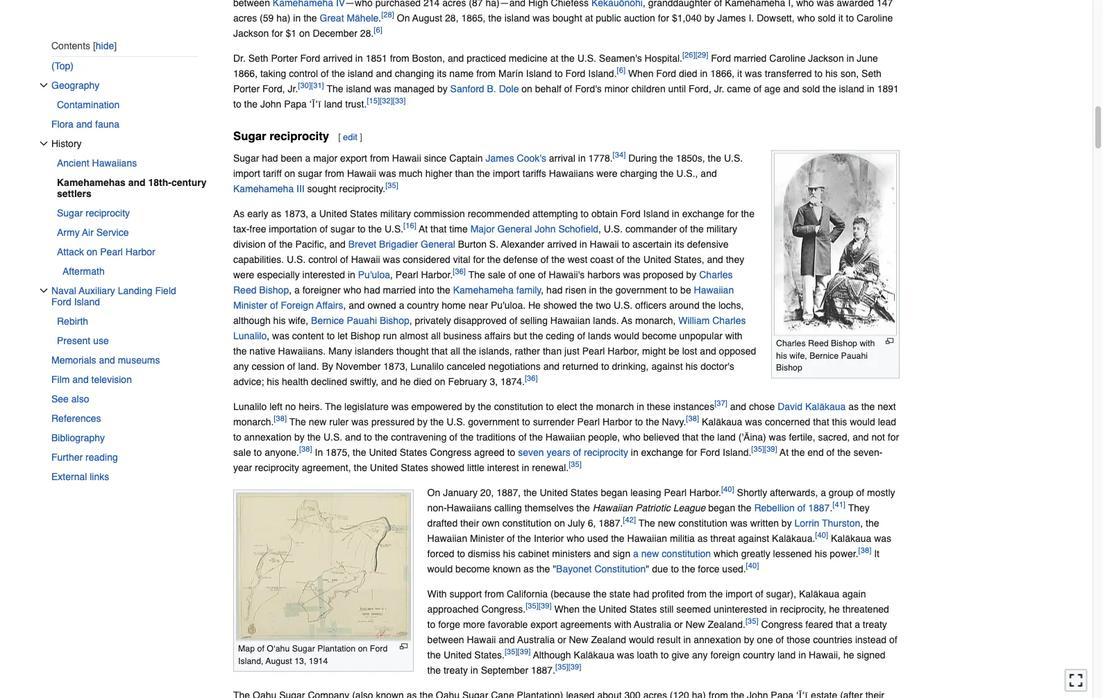 Task type: describe. For each thing, give the bounding box(es) containing it.
brigadier general link
[[379, 239, 456, 250]]

of inside , granddaughter of kamehameha i, who was awarded 147 acres (59 ha) in the
[[715, 0, 723, 8]]

also
[[71, 394, 89, 405]]

further reading link
[[51, 448, 199, 467]]

0 horizontal spatial pauahi
[[347, 315, 377, 326]]

of right behalf
[[565, 83, 573, 94]]

a hand-drawn map depicting ford island with three sections drawn in a larger scale. clear tape covers parts of the map. image
[[236, 493, 411, 642]]

to down harbor,
[[602, 361, 610, 372]]

harbors
[[588, 269, 621, 280]]

1 horizontal spatial [36] link
[[525, 375, 538, 383]]

kalākaua was forced to dismiss his cabinet ministers and sign
[[428, 533, 892, 560]]

was inside [30] [31] the island was managed by sanford b. dole
[[374, 83, 392, 94]]

states,
[[675, 254, 705, 265]]

[35] link down ('āina)
[[752, 446, 765, 454]]

sugar up army
[[57, 208, 83, 219]]

2 vertical spatial [35] [39]
[[556, 664, 582, 672]]

with
[[428, 589, 447, 600]]

in inside on behalf of ford's minor children until ford, jr. came of age and sold the island in 1891 to the john papa ʻīʻī land trust.
[[868, 83, 875, 94]]

[38] down left
[[274, 415, 287, 424]]

2 vertical spatial kamehameha
[[453, 285, 514, 296]]

pearl down service
[[100, 247, 123, 258]]

of down defense
[[509, 269, 517, 280]]

of left age
[[754, 83, 762, 94]]

of right instead
[[890, 635, 898, 646]]

and right swiftly,
[[381, 376, 398, 387]]

to left navy.
[[635, 417, 644, 428]]

1875,
[[326, 447, 350, 458]]

sale inside kalākaua was concerned that this would lead to annexation by the u.s. and to the contravening of the traditions of the hawaiian people, who believed that the land ('āina) was fertile, sacred, and not for sale to anyone.
[[233, 447, 251, 458]]

hawaiian patriotic league began the rebellion of 1887 . [41]
[[593, 501, 846, 514]]

died inside , was content to let bishop run almost all business affairs but the ceding of lands would become unpopular with the native hawaiians. many islanders thought that all the islands, rather than just pearl harbor, might be lost and opposed any cession of land. by november 1873, lunalilo canceled negotiations and returned to drinking, against his doctor's advice; his health declined swiftly, and he died on february 3, 1874.
[[414, 376, 432, 387]]

, for owned
[[344, 300, 346, 311]]

1 vertical spatial [6] link
[[617, 66, 626, 75]]

[35] link down uninterested
[[746, 618, 759, 627]]

lost
[[683, 346, 698, 357]]

by inside [42] the new constitution was written by lorrin thurston
[[782, 518, 792, 529]]

had down the hawaii's
[[547, 285, 563, 296]]

although
[[233, 315, 271, 326]]

any inside , was content to let bishop run almost all business affairs but the ceding of lands would become unpopular with the native hawaiians. many islanders thought that all the islands, rather than just pearl harbor, might be lost and opposed any cession of land. by november 1873, lunalilo canceled negotiations and returned to drinking, against his doctor's advice; his health declined swiftly, and he died on february 3, 1874.
[[233, 361, 249, 372]]

jr. inside when ford died in 1866, it was transferred to his son, seth porter ford, jr.
[[288, 83, 298, 94]]

had down pu'uloa
[[364, 285, 381, 296]]

0 vertical spatial sugar reciprocity
[[233, 129, 329, 143]]

and down contamination
[[76, 119, 93, 130]]

to up brevet "link" at the top of page
[[358, 223, 366, 235]]

shortly afterwards, a group of mostly non-hawaiians calling themselves the
[[428, 487, 896, 514]]

states inside on january 20, 1887, the united states began leasing pearl harbor. [40]
[[571, 487, 599, 499]]

sugar inside map of oʻahu sugar plantation on ford island, august 13, 1914
[[292, 644, 315, 654]]

, up almost
[[410, 315, 412, 326]]

new for ruler
[[309, 417, 327, 428]]

[38] down instances
[[687, 415, 700, 424]]

[35] down uninterested
[[746, 618, 759, 627]]

0 horizontal spatial bernice
[[311, 315, 344, 326]]

reed for charles reed bishop with his wife, bernice pauahi bishop
[[809, 339, 829, 349]]

states inside as early as 1873, a united states military commission recommended attempting to obtain ford island in exchange for the tax-free importation of sugar to the u.s.
[[350, 208, 378, 219]]

[ edit ]
[[338, 132, 363, 142]]

[35] up september
[[505, 648, 518, 657]]

, for commander
[[599, 223, 602, 235]]

on inside they drafted their own constitution on july 6, 1887.
[[555, 518, 566, 529]]

major general link
[[471, 223, 532, 235]]

[
[[338, 132, 341, 142]]

that inside the congress feared that a treaty between hawaii and australia or new zealand would result in annexation by one of those countries instead of the united states.
[[836, 619, 853, 631]]

island inside ford married caroline jackson in june 1866, taking control of the island and changing its name from marín island to ford island.
[[348, 68, 373, 79]]

empowered
[[412, 401, 463, 412]]

seamen's
[[599, 52, 642, 63]]

[39] link down ('āina)
[[765, 446, 778, 454]]

references
[[51, 413, 101, 424]]

charging
[[621, 168, 658, 179]]

reading
[[85, 452, 118, 463]]

his down cession on the bottom of the page
[[267, 376, 279, 387]]

māhele
[[347, 12, 379, 23]]

be inside , was content to let bishop run almost all business affairs but the ceding of lands would become unpopular with the native hawaiians. many islanders thought that all the islands, rather than just pearl harbor, might be lost and opposed any cession of land. by november 1873, lunalilo canceled negotiations and returned to drinking, against his doctor's advice; his health declined swiftly, and he died on february 3, 1874.
[[669, 346, 680, 357]]

the inside pu'uloa , pearl harbor. [36] the sale of one of hawaii's harbors was proposed by
[[469, 269, 485, 280]]

and inside , and owned a country home near pu'uloa. he showed the two u.s. officers around the lochs, although his wife,
[[349, 300, 365, 311]]

was down concerned
[[770, 432, 787, 443]]

minister inside ', the hawaiian minister of the interior who used the hawaiian militia as threat against kalākaua.'
[[470, 533, 504, 544]]

congress feared that a treaty between hawaii and australia or new zealand would result in annexation by one of those countries instead of the united states.
[[428, 619, 898, 661]]

the inside when the united states still seemed uninterested in reciprocity, he threatened to forge more favorable export agreements with australia or new zealand.
[[583, 604, 596, 615]]

[38] link down left
[[274, 415, 287, 424]]

threat
[[711, 533, 736, 544]]

bishop for charles reed bishop
[[259, 285, 289, 296]]

[32]
[[380, 97, 393, 105]]

he inside , was content to let bishop run almost all business affairs but the ceding of lands would become unpopular with the native hawaiians. many islanders thought that all the islands, rather than just pearl harbor, might be lost and opposed any cession of land. by november 1873, lunalilo canceled negotiations and returned to drinking, against his doctor's advice; his health declined swiftly, and he died on february 3, 1874.
[[400, 376, 411, 387]]

might
[[643, 346, 667, 357]]

on for january
[[428, 487, 441, 499]]

u.s. inside , and owned a country home near pu'uloa. he showed the two u.s. officers around the lochs, although his wife,
[[614, 300, 633, 311]]

hawaii up coast
[[590, 239, 619, 250]]

privately
[[415, 315, 451, 326]]

[38] link left in
[[299, 446, 312, 454]]

constitution
[[595, 564, 646, 575]]

as inside as early as 1873, a united states military commission recommended attempting to obtain ford island in exchange for the tax-free importation of sugar to the u.s.
[[233, 208, 245, 219]]

reciprocity up been
[[270, 129, 329, 143]]

sale inside pu'uloa , pearl harbor. [36] the sale of one of hawaii's harbors was proposed by
[[488, 269, 506, 280]]

surrender
[[533, 417, 575, 428]]

[16]
[[404, 222, 417, 231]]

calling
[[495, 503, 522, 514]]

hawaiian minister of foreign affairs
[[233, 285, 734, 311]]

1 vertical spatial [35] [39]
[[505, 648, 531, 657]]

porter inside 'dr. seth porter ford arrived in 1851 from boston, and practiced medicine at the u.s. seamen's hospital. [26] [29]'
[[271, 52, 298, 63]]

harbor,
[[608, 346, 640, 357]]

monarch,
[[636, 315, 676, 326]]

hide
[[96, 40, 114, 51]]

by inside [38] the new ruler was pressured by the u.s. government to surrender pearl harbor to the navy. [38]
[[418, 417, 428, 428]]

of down pu'uloa.
[[510, 315, 518, 326]]

agreed
[[475, 447, 505, 458]]

john inside [16] at that time major general john schofield
[[535, 223, 556, 235]]

his down lost
[[686, 361, 698, 372]]

to down lunalilo left no heirs. the legislature was empowered by the constitution to elect the monarch in these instances [37] and chose david kalākaua
[[522, 417, 531, 428]]

of inside with support from california (because the state had profited from the import of sugar), kalākaua again approached congress.
[[756, 589, 764, 600]]

of up just
[[578, 330, 586, 341]]

from up seemed
[[688, 589, 707, 600]]

2 horizontal spatial [40] link
[[816, 532, 829, 540]]

[39] link up september
[[518, 648, 531, 657]]

minister inside hawaiian minister of foreign affairs
[[233, 300, 267, 311]]

reciprocity up service
[[86, 208, 130, 219]]

ford right [29] link
[[712, 52, 732, 63]]

fertile,
[[790, 432, 816, 443]]

united inside [38] in 1875, the united states congress agreed to seven years of reciprocity in exchange for ford island. [35] [39]
[[369, 447, 397, 458]]

of right coast
[[617, 254, 625, 265]]

external links
[[51, 472, 109, 483]]

kamehamehas and 18th-century settlers link
[[57, 173, 208, 203]]

in left pu'uloa "link"
[[348, 269, 356, 280]]

2 vertical spatial [40] link
[[747, 562, 760, 571]]

was inside , was content to let bishop run almost all business affairs but the ceding of lands would become unpopular with the native hawaiians. many islanders thought that all the islands, rather than just pearl harbor, might be lost and opposed any cession of land. by november 1873, lunalilo canceled negotiations and returned to drinking, against his doctor's advice; his health declined swiftly, and he died on february 3, 1874.
[[272, 330, 290, 341]]

ford up the ford's at the top right of page
[[566, 68, 586, 79]]

1 vertical spatial [40]
[[816, 532, 829, 540]]

september
[[481, 665, 529, 676]]

bought
[[553, 12, 583, 23]]

was inside [38] the new ruler was pressured by the u.s. government to surrender pearl harbor to the navy. [38]
[[352, 417, 369, 428]]

u.s. inside [38] the new ruler was pressured by the u.s. government to surrender pearl harbor to the navy. [38]
[[447, 417, 466, 428]]

pauahi inside the charles reed bishop with his wife, bernice pauahi bishop
[[842, 351, 868, 361]]

island inside ford married caroline jackson in june 1866, taking control of the island and changing its name from marín island to ford island.
[[526, 68, 552, 79]]

seth inside 'dr. seth porter ford arrived in 1851 from boston, and practiced medicine at the u.s. seamen's hospital. [26] [29]'
[[249, 52, 269, 63]]

to down proposed
[[670, 285, 678, 296]]

[39] down although
[[569, 664, 582, 672]]

[38] link left it
[[859, 547, 872, 556]]

of up the seven
[[519, 432, 527, 443]]

capabilities.
[[233, 254, 284, 265]]

and inside "link"
[[72, 374, 89, 385]]

in down schofield
[[580, 239, 588, 250]]

, for content
[[267, 330, 270, 341]]

of up capabilities.
[[269, 239, 277, 250]]

[35] link down california
[[526, 603, 539, 611]]

who down pu'uloa
[[344, 285, 362, 296]]

used
[[588, 533, 609, 544]]

were inside burton s. alexander arrived in hawaii to ascertain its defensive capabilities. u.s. control of hawaii was considered vital for the defense of the west coast of the united states, and they were especially interested in
[[233, 269, 255, 280]]

film and television link
[[51, 370, 199, 390]]

air
[[82, 227, 94, 238]]

year
[[233, 462, 252, 473]]

to down pressured
[[364, 432, 372, 443]]

[38] inside [38] in 1875, the united states congress agreed to seven years of reciprocity in exchange for ford island. [35] [39]
[[299, 446, 312, 454]]

, for hawaiian
[[861, 518, 864, 529]]

and down the unpopular
[[701, 346, 717, 357]]

island inside as early as 1873, a united states military commission recommended attempting to obtain ford island in exchange for the tax-free importation of sugar to the u.s.
[[644, 208, 670, 219]]

reed for charles reed bishop
[[233, 285, 257, 296]]

1 vertical spatial [36]
[[525, 375, 538, 383]]

and left returned
[[544, 361, 560, 372]]

reciprocity inside [38] in 1875, the united states congress agreed to seven years of reciprocity in exchange for ford island. [35] [39]
[[584, 447, 629, 458]]

practiced
[[467, 52, 506, 63]]

0 horizontal spatial hawaiians
[[92, 158, 137, 169]]

new inside when the united states still seemed uninterested in reciprocity, he threatened to forge more favorable export agreements with australia or new zealand.
[[686, 619, 706, 631]]

was up ('āina)
[[746, 417, 763, 428]]

countries
[[814, 635, 853, 646]]

the inside it would become known as the "
[[537, 564, 550, 575]]

as the next monarch.
[[233, 401, 897, 428]]

the inside [38] the new ruler was pressured by the u.s. government to surrender pearl harbor to the navy. [38]
[[290, 417, 306, 428]]

of inside ford married caroline jackson in june 1866, taking control of the island and changing its name from marín island to ford island.
[[321, 68, 329, 79]]

with inside the charles reed bishop with his wife, bernice pauahi bishop
[[860, 339, 876, 349]]

annexation inside the congress feared that a treaty between hawaii and australia or new zealand would result in annexation by one of those countries instead of the united states.
[[694, 635, 742, 646]]

to up schofield
[[581, 208, 589, 219]]

hawaiian inside kalākaua was concerned that this would lead to annexation by the u.s. and to the contravening of the traditions of the hawaiian people, who believed that the land ('āina) was fertile, sacred, and not for sale to anyone.
[[546, 432, 586, 443]]

of up pu'uloa , pearl harbor. [36] the sale of one of hawaii's harbors was proposed by
[[541, 254, 549, 265]]

of right 'contravening'
[[450, 432, 458, 443]]

[28] link
[[382, 10, 395, 19]]

[35] link up september
[[505, 648, 518, 657]]

rebellion of 1887 link
[[755, 503, 831, 514]]

1 vertical spatial all
[[451, 346, 461, 357]]

in down those
[[799, 650, 807, 661]]

, down pu'uloa , pearl harbor. [36] the sale of one of hawaii's harbors was proposed by
[[542, 285, 544, 296]]

hospital.
[[645, 52, 683, 63]]

transferred
[[765, 68, 812, 79]]

1873, inside as early as 1873, a united states military commission recommended attempting to obtain ford island in exchange for the tax-free importation of sugar to the u.s.
[[284, 208, 309, 219]]

that down navy.
[[683, 432, 699, 443]]

bishop for bernice pauahi bishop , privately disapproved of selling hawaiian lands. as monarch,
[[380, 315, 410, 326]]

to down monarch.
[[233, 432, 242, 443]]

0 horizontal spatial married
[[383, 285, 416, 296]]

not
[[872, 432, 886, 443]]

bishop inside , was content to let bishop run almost all business affairs but the ceding of lands would become unpopular with the native hawaiians. many islanders thought that all the islands, rather than just pearl harbor, might be lost and opposed any cession of land. by november 1873, lunalilo canceled negotiations and returned to drinking, against his doctor's advice; his health declined swiftly, and he died on february 3, 1874.
[[351, 330, 381, 341]]

[39] down california
[[539, 603, 552, 611]]

on inside on behalf of ford's minor children until ford, jr. came of age and sold the island in 1891 to the john papa ʻīʻī land trust.
[[522, 83, 533, 94]]

afterwards,
[[770, 487, 819, 499]]

the inside on august 28, 1865, the island was bought at public auction for $1,040 by james i. dowsett, who sold it to caroline jackson for $1 on december 28.
[[489, 12, 502, 23]]

memorials
[[51, 355, 96, 366]]

[35] link down the sugar had been a major export from hawaii since captain james cook's arrival in 1778. [34]
[[386, 182, 399, 190]]

states inside [38] in 1875, the united states congress agreed to seven years of reciprocity in exchange for ford island. [35] [39]
[[400, 447, 428, 458]]

united inside burton s. alexander arrived in hawaii to ascertain its defensive capabilities. u.s. control of hawaii was considered vital for the defense of the west coast of the united states, and they were especially interested in
[[644, 254, 672, 265]]

these
[[647, 401, 671, 412]]

the inside ford married caroline jackson in june 1866, taking control of the island and changing its name from marín island to ford island.
[[332, 68, 345, 79]]

0 vertical spatial government
[[616, 285, 667, 296]]

of up defensive
[[680, 223, 688, 235]]

to inside bayonet constitution " due to the force used. [40]
[[671, 564, 680, 575]]

a new constitution which greatly lessened his power. [38]
[[634, 547, 872, 560]]

[39] link down california
[[539, 603, 552, 611]]

for down "granddaughter" at the top
[[658, 12, 670, 23]]

selling
[[521, 315, 548, 326]]

0 horizontal spatial import
[[233, 168, 260, 179]]

0 horizontal spatial all
[[431, 330, 441, 341]]

was inside during the 1850s, the u.s. import tariff on sugar from hawaii was much higher than the import tariffs hawaiians were charging the u.s., and kamehameha iii sought reciprocity. [35]
[[379, 168, 397, 179]]

18th-
[[148, 177, 172, 188]]

hawaiians.
[[278, 346, 326, 357]]

[39] link down although
[[569, 664, 582, 672]]

hawaiian up "ceding"
[[551, 315, 591, 326]]

0 vertical spatial [6] link
[[374, 26, 383, 34]]

[29]
[[696, 51, 709, 59]]

arrived inside burton s. alexander arrived in hawaii to ascertain its defensive capabilities. u.s. control of hawaii was considered vital for the defense of the west coast of the united states, and they were especially interested in
[[548, 239, 577, 250]]

1 horizontal spatial import
[[493, 168, 520, 179]]

u.s. inside , u.s. commander of the military division of the pacific, and
[[604, 223, 623, 235]]

of up family
[[538, 269, 547, 280]]

just
[[565, 346, 580, 357]]

kamehamehas and 18th-century settlers
[[57, 177, 207, 199]]

his inside kalākaua was forced to dismiss his cabinet ministers and sign
[[503, 549, 516, 560]]

david
[[778, 401, 803, 412]]

little
[[468, 462, 485, 473]]

[37]
[[715, 400, 728, 408]]

]
[[360, 132, 363, 142]]

to left let
[[327, 330, 335, 341]]

country inside although kalākaua was loath to give any foreign country land in hawaii, he signed the treaty in september 1887.
[[743, 650, 775, 661]]

had inside the sugar had been a major export from hawaii since captain james cook's arrival in 1778. [34]
[[262, 153, 278, 164]]

and up seven- on the right bottom of the page
[[853, 432, 870, 443]]

constitution inside they drafted their own constitution on july 6, 1887.
[[503, 518, 552, 529]]

b.
[[487, 83, 497, 94]]

film and television
[[51, 374, 132, 385]]

were inside during the 1850s, the u.s. import tariff on sugar from hawaii was much higher than the import tariffs hawaiians were charging the u.s., and kamehameha iii sought reciprocity. [35]
[[597, 168, 618, 179]]

lunalilo inside william charles lunalilo
[[233, 330, 267, 341]]

from up 'congress.' on the left of page
[[485, 589, 504, 600]]

of left those
[[776, 635, 785, 646]]

control inside burton s. alexander arrived in hawaii to ascertain its defensive capabilities. u.s. control of hawaii was considered vital for the defense of the west coast of the united states, and they were especially interested in
[[309, 254, 338, 265]]

began inside hawaiian patriotic league began the rebellion of 1887 . [41]
[[709, 503, 736, 514]]

by inside kalākaua was concerned that this would lead to annexation by the u.s. and to the contravening of the traditions of the hawaiian people, who believed that the land ('āina) was fertile, sacred, and not for sale to anyone.
[[295, 432, 305, 443]]

to inside when the united states still seemed uninterested in reciprocity, he threatened to forge more favorable export agreements with australia or new zealand.
[[428, 619, 436, 631]]

was inside pu'uloa , pearl harbor. [36] the sale of one of hawaii's harbors was proposed by
[[624, 269, 641, 280]]

although kalākaua was loath to give any foreign country land in hawaii, he signed the treaty in september 1887.
[[428, 650, 886, 676]]

again
[[843, 589, 867, 600]]

this
[[833, 417, 848, 428]]

july
[[568, 518, 586, 529]]

years
[[547, 447, 571, 458]]

island inside on august 28, 1865, the island was bought at public auction for $1,040 by james i. dowsett, who sold it to caroline jackson for $1 on december 28.
[[505, 12, 530, 23]]

on down army air service
[[87, 247, 98, 258]]

congress inside the congress feared that a treaty between hawaii and australia or new zealand would result in annexation by one of those countries instead of the united states.
[[762, 619, 803, 631]]

kalākaua inside kalākaua was forced to dismiss his cabinet ministers and sign
[[832, 533, 872, 544]]

for inside burton s. alexander arrived in hawaii to ascertain its defensive capabilities. u.s. control of hawaii was considered vital for the defense of the west coast of the united states, and they were especially interested in
[[473, 254, 485, 265]]

november
[[336, 361, 381, 372]]

[38] in 1875, the united states congress agreed to seven years of reciprocity in exchange for ford island. [35] [39]
[[299, 446, 778, 458]]

from inside ford married caroline jackson in june 1866, taking control of the island and changing its name from marín island to ford island.
[[477, 68, 496, 79]]

major
[[471, 223, 495, 235]]

sugar up the tariff
[[233, 129, 267, 143]]

[41] link
[[833, 501, 846, 510]]

geography
[[51, 80, 100, 91]]

favorable
[[488, 619, 528, 631]]

the inside lunalilo left no heirs. the legislature was empowered by the constitution to elect the monarch in these instances [37] and chose david kalākaua
[[325, 401, 342, 412]]

land inside on behalf of ford's minor children until ford, jr. came of age and sold the island in 1891 to the john papa ʻīʻī land trust.
[[324, 98, 343, 109]]

taking
[[260, 68, 286, 79]]

, inside pu'uloa , pearl harbor. [36] the sale of one of hawaii's harbors was proposed by
[[390, 269, 393, 280]]

and down ruler
[[345, 432, 362, 443]]

hawaii inside during the 1850s, the u.s. import tariff on sugar from hawaii was much higher than the import tariffs hawaiians were charging the u.s., and kamehameha iii sought reciprocity. [35]
[[347, 168, 377, 179]]

family
[[517, 285, 542, 296]]

[35] link down seven years of reciprocity link
[[569, 461, 582, 470]]

and inside 'dr. seth porter ford arrived in 1851 from boston, and practiced medicine at the u.s. seamen's hospital. [26] [29]'
[[448, 52, 464, 63]]

present use
[[57, 335, 109, 347]]

fauna
[[95, 119, 120, 130]]

doctor's
[[701, 361, 735, 372]]

history
[[51, 138, 82, 149]]

[35] down seven years of reciprocity link
[[569, 461, 582, 470]]

reciprocity inside at the end of the seven- year reciprocity agreement, the united states showed little interest in renewal.
[[255, 462, 299, 473]]

x small image
[[40, 287, 48, 295]]

contents hide
[[51, 40, 114, 51]]

arrived inside 'dr. seth porter ford arrived in 1851 from boston, and practiced medicine at the u.s. seamen's hospital. [26] [29]'
[[323, 52, 353, 63]]

hawaii inside the congress feared that a treaty between hawaii and australia or new zealand would result in annexation by one of those countries instead of the united states.
[[467, 635, 496, 646]]

a inside , and owned a country home near pu'uloa. he showed the two u.s. officers around the lochs, although his wife,
[[399, 300, 405, 311]]

[33]
[[393, 97, 406, 105]]

in right risen
[[590, 285, 597, 296]]

for left $1
[[272, 27, 283, 38]]

harbor. inside pu'uloa , pearl harbor. [36] the sale of one of hawaii's harbors was proposed by
[[421, 269, 453, 280]]

government inside [38] the new ruler was pressured by the u.s. government to surrender pearl harbor to the navy. [38]
[[468, 417, 520, 428]]

minor
[[605, 83, 629, 94]]

hawaiian down drafted
[[428, 533, 468, 544]]

from inside during the 1850s, the u.s. import tariff on sugar from hawaii was much higher than the import tariffs hawaiians were charging the u.s., and kamehameha iii sought reciprocity. [35]
[[325, 168, 345, 179]]

and up the television
[[99, 355, 115, 366]]

defense
[[504, 254, 538, 265]]

when for the
[[555, 604, 580, 615]]

[35] down although
[[556, 664, 569, 672]]

showed inside at the end of the seven- year reciprocity agreement, the united states showed little interest in renewal.
[[431, 462, 465, 473]]

sanford b. dole link
[[451, 83, 519, 94]]

people,
[[589, 432, 621, 443]]

seth inside when ford died in 1866, it was transferred to his son, seth porter ford, jr.
[[862, 68, 882, 79]]

[29] link
[[696, 51, 709, 59]]

when for ford
[[629, 68, 654, 79]]

kamehamehas
[[57, 177, 126, 188]]

forced
[[428, 549, 455, 560]]

a up foreign
[[295, 285, 300, 296]]

1 horizontal spatial as
[[622, 315, 633, 326]]

would inside the congress feared that a treaty between hawaii and australia or new zealand would result in annexation by one of those countries instead of the united states.
[[629, 635, 655, 646]]

0 vertical spatial [36] link
[[453, 268, 466, 276]]



Task type: locate. For each thing, give the bounding box(es) containing it.
1 horizontal spatial sugar
[[331, 223, 355, 235]]

1 horizontal spatial died
[[679, 68, 698, 79]]

0 horizontal spatial harbor.
[[421, 269, 453, 280]]

0 horizontal spatial [36] link
[[453, 268, 466, 276]]

to inside lunalilo left no heirs. the legislature was empowered by the constitution to elect the monarch in these instances [37] and chose david kalākaua
[[546, 401, 554, 412]]

bishop for charles reed bishop with his wife, bernice pauahi bishop
[[832, 339, 858, 349]]

patriotic
[[636, 503, 671, 514]]

against
[[652, 361, 683, 372], [739, 533, 770, 544]]

in down the states.
[[471, 665, 479, 676]]

united down sought
[[319, 208, 348, 219]]

[35] down california
[[526, 603, 539, 611]]

his left son,
[[826, 68, 838, 79]]

1 vertical spatial 1887.
[[531, 665, 556, 676]]

united down the "between"
[[444, 650, 472, 661]]

1 horizontal spatial hawaiians
[[447, 503, 492, 514]]

0 vertical spatial be
[[681, 285, 692, 296]]

0 horizontal spatial ford,
[[263, 83, 285, 94]]

be
[[681, 285, 692, 296], [669, 346, 680, 357]]

was inside , granddaughter of kamehameha i, who was awarded 147 acres (59 ha) in the
[[817, 0, 835, 8]]

[38] link down instances
[[687, 415, 700, 424]]

married inside ford married caroline jackson in june 1866, taking control of the island and changing its name from marín island to ford island.
[[734, 52, 767, 63]]

he
[[400, 376, 411, 387], [830, 604, 841, 615], [844, 650, 855, 661]]

hawaiians inside shortly afterwards, a group of mostly non-hawaiians calling themselves the
[[447, 503, 492, 514]]

island
[[505, 12, 530, 23], [348, 68, 373, 79], [346, 83, 372, 94], [840, 83, 865, 94]]

2 vertical spatial charles
[[777, 339, 806, 349]]

was up native
[[272, 330, 290, 341]]

aftermath link
[[63, 262, 199, 281]]

0 vertical spatial australia
[[634, 619, 672, 631]]

1 horizontal spatial than
[[543, 346, 562, 357]]

1 horizontal spatial against
[[739, 533, 770, 544]]

league
[[674, 503, 706, 514]]

charles right opposed
[[777, 339, 806, 349]]

, down brigadier
[[390, 269, 393, 280]]

one inside the congress feared that a treaty between hawaii and australia or new zealand would result in annexation by one of those countries instead of the united states.
[[758, 635, 774, 646]]

1 vertical spatial married
[[383, 285, 416, 296]]

sugar),
[[767, 589, 797, 600]]

1 vertical spatial australia
[[518, 635, 555, 646]]

when up children
[[629, 68, 654, 79]]

caroline inside ford married caroline jackson in june 1866, taking control of the island and changing its name from marín island to ford island.
[[770, 52, 806, 63]]

1 vertical spatial export
[[531, 619, 558, 631]]

0 horizontal spatial be
[[669, 346, 680, 357]]

navy.
[[663, 417, 687, 428]]

0 vertical spatial island
[[526, 68, 552, 79]]

x small image
[[40, 81, 48, 90], [40, 140, 48, 148]]

pearl up league on the bottom of page
[[665, 487, 687, 499]]

0 vertical spatial [40] link
[[722, 486, 735, 495]]

annexation inside kalākaua was concerned that this would lead to annexation by the u.s. and to the contravening of the traditions of the hawaiian people, who believed that the land ('āina) was fertile, sacred, and not for sale to anyone.
[[244, 432, 292, 443]]

20,
[[481, 487, 494, 499]]

[35] link down although
[[556, 664, 569, 672]]

harbor inside [38] the new ruler was pressured by the u.s. government to surrender pearl harbor to the navy. [38]
[[603, 417, 633, 428]]

of up the interested
[[340, 254, 349, 265]]

which
[[714, 549, 739, 560]]

2 " from the left
[[646, 564, 650, 575]]

was inside kalākaua was forced to dismiss his cabinet ministers and sign
[[875, 533, 892, 544]]

1 1866, from the left
[[233, 68, 258, 79]]

2 horizontal spatial [40]
[[816, 532, 829, 540]]

1 horizontal spatial one
[[758, 635, 774, 646]]

ford, down taking
[[263, 83, 285, 94]]

that inside [16] at that time major general john schofield
[[431, 223, 447, 235]]

burton
[[458, 239, 487, 250]]

[35] [39] down california
[[526, 603, 552, 611]]

great
[[320, 12, 344, 23]]

new down seemed
[[686, 619, 706, 631]]

x small image for geography
[[40, 81, 48, 90]]

u.s. right two
[[614, 300, 633, 311]]

fullscreen image
[[1070, 674, 1084, 688]]

the inside [30] [31] the island was managed by sanford b. dole
[[327, 83, 344, 94]]

0 vertical spatial island.
[[589, 68, 617, 79]]

in up $1
[[293, 12, 301, 23]]

due
[[652, 564, 669, 575]]

congress up those
[[762, 619, 803, 631]]

as inside as early as 1873, a united states military commission recommended attempting to obtain ford island in exchange for the tax-free importation of sugar to the u.s.
[[271, 208, 282, 219]]

2 jr. from the left
[[715, 83, 725, 94]]

museums
[[118, 355, 160, 366]]

on for august
[[397, 12, 410, 23]]

, up foreign
[[289, 285, 292, 296]]

hawaiian down they drafted their own constitution on july 6, 1887.
[[628, 533, 668, 544]]

1 horizontal spatial married
[[734, 52, 767, 63]]

came
[[728, 83, 751, 94]]

he down 'countries'
[[844, 650, 855, 661]]

for
[[658, 12, 670, 23], [272, 27, 283, 38], [728, 208, 739, 219], [473, 254, 485, 265], [888, 432, 900, 443], [687, 447, 698, 458]]

1866, down dr.
[[233, 68, 258, 79]]

[6] for top [6] link
[[374, 26, 383, 34]]

import inside with support from california (because the state had profited from the import of sugar), kalākaua again approached congress.
[[726, 589, 753, 600]]

on up empowered
[[435, 376, 446, 387]]

1887. inside although kalākaua was loath to give any foreign country land in hawaii, he signed the treaty in september 1887.
[[531, 665, 556, 676]]

u.s. inside 'dr. seth porter ford arrived in 1851 from boston, and practiced medicine at the u.s. seamen's hospital. [26] [29]'
[[578, 52, 597, 63]]

sugar up 'iii'
[[298, 168, 322, 179]]

lunalilo down although
[[233, 330, 267, 341]]

1 vertical spatial charles
[[713, 315, 747, 326]]

1 vertical spatial congress
[[762, 619, 803, 631]]

approached
[[428, 604, 479, 615]]

sugar had been a major export from hawaii since captain james cook's arrival in 1778. [34]
[[233, 151, 626, 164]]

by inside [30] [31] the island was managed by sanford b. dole
[[438, 83, 448, 94]]

. inside great māhele . [28]
[[379, 12, 382, 23]]

1 vertical spatial general
[[421, 239, 456, 250]]

1 vertical spatial treaty
[[444, 665, 468, 676]]

new down agreements
[[569, 635, 589, 646]]

would inside , was content to let bishop run almost all business affairs but the ceding of lands would become unpopular with the native hawaiians. many islanders thought that all the islands, rather than just pearl harbor, might be lost and opposed any cession of land. by november 1873, lunalilo canceled negotiations and returned to drinking, against his doctor's advice; his health declined swiftly, and he died on february 3, 1874.
[[614, 330, 640, 341]]

pacific,
[[296, 239, 327, 250]]

on
[[299, 27, 310, 38], [522, 83, 533, 94], [285, 168, 295, 179], [87, 247, 98, 258], [435, 376, 446, 387], [555, 518, 566, 529], [358, 644, 368, 654]]

disapproved
[[454, 315, 507, 326]]

hawaiians inside during the 1850s, the u.s. import tariff on sugar from hawaii was much higher than the import tariffs hawaiians were charging the u.s., and kamehameha iii sought reciprocity. [35]
[[549, 168, 594, 179]]

bayonet constitution link
[[557, 564, 646, 575]]

0 vertical spatial showed
[[544, 300, 577, 311]]

1865,
[[462, 12, 486, 23]]

[15]
[[367, 97, 380, 105]]

0 horizontal spatial showed
[[431, 462, 465, 473]]

of inside hawaiian minister of foreign affairs
[[270, 300, 278, 311]]

1 vertical spatial harbor
[[603, 417, 633, 428]]

by down 'zealand.'
[[745, 635, 755, 646]]

1 vertical spatial x small image
[[40, 140, 48, 148]]

as inside ', the hawaiian minister of the interior who used the hawaiian militia as threat against kalākaua.'
[[698, 533, 708, 544]]

at left the "public"
[[585, 12, 594, 23]]

on inside , was content to let bishop run almost all business affairs but the ceding of lands would become unpopular with the native hawaiians. many islanders thought that all the islands, rather than just pearl harbor, might be lost and opposed any cession of land. by november 1873, lunalilo canceled negotiations and returned to drinking, against his doctor's advice; his health declined swiftly, and he died on february 3, 1874.
[[435, 376, 446, 387]]

new for constitution
[[658, 518, 676, 529]]

island up commander
[[644, 208, 670, 219]]

1 vertical spatial james
[[486, 153, 515, 164]]

when ford died in 1866, it was transferred to his son, seth porter ford, jr.
[[233, 68, 882, 94]]

[6] for bottommost [6] link
[[617, 66, 626, 75]]

to inside on behalf of ford's minor children until ford, jr. came of age and sold the island in 1891 to the john papa ʻīʻī land trust.
[[233, 98, 242, 109]]

august left 28,
[[413, 12, 443, 23]]

[39] up september
[[518, 648, 531, 657]]

august inside map of oʻahu sugar plantation on ford island, august 13, 1914
[[266, 656, 292, 667]]

his inside the charles reed bishop with his wife, bernice pauahi bishop
[[777, 351, 788, 361]]

1 vertical spatial one
[[758, 635, 774, 646]]

attack on pearl harbor link
[[57, 242, 199, 262]]

reciprocity,
[[781, 604, 827, 615]]

seth
[[249, 52, 269, 63], [862, 68, 882, 79]]

1 x small image from the top
[[40, 81, 48, 90]]

kalākaua inside with support from california (because the state had profited from the import of sugar), kalākaua again approached congress.
[[800, 589, 840, 600]]

constitution inside a new constitution which greatly lessened his power. [38]
[[662, 549, 712, 560]]

august inside on august 28, 1865, the island was bought at public auction for $1,040 by james i. dowsett, who sold it to caroline jackson for $1 on december 28.
[[413, 12, 443, 23]]

jr. up 'papa'
[[288, 83, 298, 94]]

the
[[327, 83, 344, 94], [469, 269, 485, 280], [325, 401, 342, 412], [290, 417, 306, 428], [639, 518, 656, 529]]

0 vertical spatial any
[[233, 361, 249, 372]]

island
[[526, 68, 552, 79], [644, 208, 670, 219], [74, 297, 100, 308]]

it inside when ford died in 1866, it was transferred to his son, seth porter ford, jr.
[[738, 68, 743, 79]]

showed up january
[[431, 462, 465, 473]]

0 vertical spatial than
[[455, 168, 474, 179]]

2 ford, from the left
[[689, 83, 712, 94]]

the inside on january 20, 1887, the united states began leasing pearl harbor. [40]
[[524, 487, 537, 499]]

zealand
[[592, 635, 627, 646]]

the inside shortly afterwards, a group of mostly non-hawaiians calling themselves the
[[577, 503, 590, 514]]

1 horizontal spatial seth
[[862, 68, 882, 79]]

states inside at the end of the seven- year reciprocity agreement, the united states showed little interest in renewal.
[[401, 462, 429, 473]]

hawaiian up years at the bottom of page
[[546, 432, 586, 443]]

for up defensive
[[728, 208, 739, 219]]

reed inside charles reed bishop
[[233, 285, 257, 296]]

seemed
[[677, 604, 712, 615]]

to left anyone.
[[254, 447, 262, 458]]

new down 'heirs.' on the left
[[309, 417, 327, 428]]

his
[[826, 68, 838, 79], [273, 315, 286, 326], [777, 351, 788, 361], [686, 361, 698, 372], [267, 376, 279, 387], [503, 549, 516, 560], [815, 549, 828, 560]]

[26]
[[683, 51, 696, 59]]

new inside [38] the new ruler was pressured by the u.s. government to surrender pearl harbor to the navy. [38]
[[309, 417, 327, 428]]

, for of
[[643, 0, 646, 8]]

1 horizontal spatial with
[[726, 330, 743, 341]]

on august 28, 1865, the island was bought at public auction for $1,040 by james i. dowsett, who sold it to caroline jackson for $1 on december 28.
[[233, 12, 894, 38]]

0 horizontal spatial porter
[[233, 83, 260, 94]]

began
[[601, 487, 628, 499], [709, 503, 736, 514]]

his right opposed
[[777, 351, 788, 361]]

2 x small image from the top
[[40, 140, 48, 148]]

on behalf of ford's minor children until ford, jr. came of age and sold the island in 1891 to the john papa ʻīʻī land trust.
[[233, 83, 900, 109]]

and inside kamehamehas and 18th-century settlers
[[128, 177, 146, 188]]

1 horizontal spatial jackson
[[809, 52, 845, 63]]

of inside map of oʻahu sugar plantation on ford island, august 13, 1914
[[257, 644, 265, 654]]

of right end
[[827, 447, 835, 458]]

two
[[596, 300, 611, 311]]

an old man in a top hat with a white beard stands next to a sitting woman in a decorative dress image
[[775, 153, 898, 336]]

land left ('āina)
[[718, 432, 736, 443]]

run
[[383, 330, 397, 341]]

[35] down the sugar had been a major export from hawaii since captain james cook's arrival in 1778. [34]
[[386, 182, 399, 190]]

1 horizontal spatial 1873,
[[384, 361, 408, 372]]

s.
[[490, 239, 499, 250]]

0 vertical spatial control
[[289, 68, 318, 79]]

around
[[670, 300, 700, 311]]

1 vertical spatial against
[[739, 533, 770, 544]]

harbor up aftermath link
[[126, 247, 155, 258]]

charles inside william charles lunalilo
[[713, 315, 747, 326]]

island inside naval auxiliary landing field ford island
[[74, 297, 100, 308]]

1 horizontal spatial minister
[[470, 533, 504, 544]]

jr.
[[288, 83, 298, 94], [715, 83, 725, 94]]

0 horizontal spatial against
[[652, 361, 683, 372]]

1 horizontal spatial [6]
[[617, 66, 626, 75]]

the inside 'dr. seth porter ford arrived in 1851 from boston, and practiced medicine at the u.s. seamen's hospital. [26] [29]'
[[562, 52, 575, 63]]

0 vertical spatial [35] [39]
[[526, 603, 552, 611]]

0 horizontal spatial with
[[615, 619, 632, 631]]

it up came
[[738, 68, 743, 79]]

who right dowsett,
[[798, 12, 816, 23]]

[36] link down vital
[[453, 268, 466, 276]]

0 vertical spatial treaty
[[863, 619, 888, 631]]

alexander
[[501, 239, 545, 250]]

[35] inside [38] in 1875, the united states congress agreed to seven years of reciprocity in exchange for ford island. [35] [39]
[[752, 446, 765, 454]]

states inside when the united states still seemed uninterested in reciprocity, he threatened to forge more favorable export agreements with australia or new zealand.
[[630, 604, 657, 615]]

0 horizontal spatial caroline
[[770, 52, 806, 63]]

new down patriotic
[[658, 518, 676, 529]]

1 horizontal spatial harbor
[[603, 417, 633, 428]]

foreign
[[281, 300, 314, 311]]

and inside lunalilo left no heirs. the legislature was empowered by the constitution to elect the monarch in these instances [37] and chose david kalākaua
[[731, 401, 747, 412]]

the inside [38] in 1875, the united states congress agreed to seven years of reciprocity in exchange for ford island. [35] [39]
[[353, 447, 366, 458]]

0 horizontal spatial "
[[553, 564, 557, 575]]

in left 1851
[[356, 52, 363, 63]]

, inside ', the hawaiian minister of the interior who used the hawaiian militia as threat against kalākaua.'
[[861, 518, 864, 529]]

2 1866, from the left
[[711, 68, 735, 79]]

1 vertical spatial reed
[[809, 339, 829, 349]]

1874.
[[501, 376, 525, 387]]

bernice inside the charles reed bishop with his wife, bernice pauahi bishop
[[810, 351, 839, 361]]

, for foreigner
[[289, 285, 292, 296]]

by left sanford on the left of the page
[[438, 83, 448, 94]]

lessened
[[774, 549, 813, 560]]

schofield
[[559, 223, 599, 235]]

legislature
[[345, 401, 389, 412]]

australia down still
[[634, 619, 672, 631]]

i.
[[749, 12, 755, 23]]

country inside , and owned a country home near pu'uloa. he showed the two u.s. officers around the lochs, although his wife,
[[407, 300, 439, 311]]

bayonet constitution " due to the force used. [40]
[[557, 562, 760, 575]]

that inside , was content to let bishop run almost all business affairs but the ceding of lands would become unpopular with the native hawaiians. many islanders thought that all the islands, rather than just pearl harbor, might be lost and opposed any cession of land. by november 1873, lunalilo canceled negotiations and returned to drinking, against his doctor's advice; his health declined swiftly, and he died on february 3, 1874.
[[432, 346, 448, 357]]

papa
[[284, 98, 307, 109]]

congress inside [38] in 1875, the united states congress agreed to seven years of reciprocity in exchange for ford island. [35] [39]
[[430, 447, 472, 458]]

export inside when the united states still seemed uninterested in reciprocity, he threatened to forge more favorable export agreements with australia or new zealand.
[[531, 619, 558, 631]]

charles for charles reed bishop with his wife, bernice pauahi bishop
[[777, 339, 806, 349]]

his inside a new constitution which greatly lessened his power. [38]
[[815, 549, 828, 560]]

military
[[380, 208, 411, 219], [707, 223, 738, 235]]

would up harbor,
[[614, 330, 640, 341]]

reciprocity down people,
[[584, 447, 629, 458]]

his inside , and owned a country home near pu'uloa. he showed the two u.s. officers around the lochs, although his wife,
[[273, 315, 286, 326]]

0 horizontal spatial jr.
[[288, 83, 298, 94]]

u.s. inside during the 1850s, the u.s. import tariff on sugar from hawaii was much higher than the import tariffs hawaiians were charging the u.s., and kamehameha iii sought reciprocity. [35]
[[725, 153, 744, 164]]

lunalilo inside lunalilo left no heirs. the legislature was empowered by the constitution to elect the monarch in these instances [37] and chose david kalākaua
[[233, 401, 267, 412]]

who inside , granddaughter of kamehameha i, who was awarded 147 acres (59 ha) in the
[[797, 0, 815, 8]]

of up 'health'
[[288, 361, 296, 372]]

minister up although
[[233, 300, 267, 311]]

[39]
[[765, 446, 778, 454], [539, 603, 552, 611], [518, 648, 531, 657], [569, 664, 582, 672]]

major
[[313, 153, 338, 164]]

than inside during the 1850s, the u.s. import tariff on sugar from hawaii was much higher than the import tariffs hawaiians were charging the u.s., and kamehameha iii sought reciprocity. [35]
[[455, 168, 474, 179]]

seth right dr.
[[249, 52, 269, 63]]

militia
[[670, 533, 695, 544]]

landing
[[118, 285, 153, 297]]

all
[[431, 330, 441, 341], [451, 346, 461, 357]]

constitution down league on the bottom of page
[[679, 518, 728, 529]]

that down david kalākaua link
[[814, 417, 830, 428]]

1 vertical spatial government
[[468, 417, 520, 428]]

0 vertical spatial or
[[675, 619, 683, 631]]

who
[[797, 0, 815, 8], [798, 12, 816, 23], [344, 285, 362, 296], [623, 432, 641, 443], [567, 533, 585, 544]]

1 vertical spatial military
[[707, 223, 738, 235]]

1 vertical spatial than
[[543, 346, 562, 357]]

2 horizontal spatial import
[[726, 589, 753, 600]]

on right plantation
[[358, 644, 368, 654]]

considered
[[403, 254, 451, 265]]

[6] down seamen's
[[617, 66, 626, 75]]

pearl up people,
[[578, 417, 600, 428]]

1 horizontal spatial new
[[686, 619, 706, 631]]

1 vertical spatial as
[[622, 315, 633, 326]]

in inside the sugar had been a major export from hawaii since captain james cook's arrival in 1778. [34]
[[579, 153, 586, 164]]

1 horizontal spatial .
[[831, 503, 833, 514]]

in inside the congress feared that a treaty between hawaii and australia or new zealand would result in annexation by one of those countries instead of the united states.
[[684, 635, 692, 646]]

0 vertical spatial against
[[652, 361, 683, 372]]

1887. right 6,
[[599, 518, 623, 529]]

0 vertical spatial arrived
[[323, 52, 353, 63]]

unpopular
[[680, 330, 723, 341]]

x small image for history
[[40, 140, 48, 148]]

elect
[[557, 401, 578, 412]]

kamehameha inside during the 1850s, the u.s. import tariff on sugar from hawaii was much higher than the import tariffs hawaiians were charging the u.s., and kamehameha iii sought reciprocity. [35]
[[233, 183, 294, 194]]

rebirth link
[[57, 312, 199, 331]]

a inside shortly afterwards, a group of mostly non-hawaiians calling themselves the
[[821, 487, 827, 499]]

james inside on august 28, 1865, the island was bought at public auction for $1,040 by james i. dowsett, who sold it to caroline jackson for $1 on december 28.
[[718, 12, 747, 23]]

against inside ', the hawaiian minister of the interior who used the hawaiian militia as threat against kalākaua.'
[[739, 533, 770, 544]]

lunalilo up monarch.
[[233, 401, 267, 412]]

, up bernice pauahi bishop link
[[344, 300, 346, 311]]

by up [38] the new ruler was pressured by the u.s. government to surrender pearl harbor to the navy. [38]
[[465, 401, 475, 412]]

1 horizontal spatial island
[[526, 68, 552, 79]]

australia inside when the united states still seemed uninterested in reciprocity, he threatened to forge more favorable export agreements with australia or new zealand.
[[634, 619, 672, 631]]

sugar
[[298, 168, 322, 179], [331, 223, 355, 235]]

1 vertical spatial [6]
[[617, 66, 626, 75]]

1 vertical spatial become
[[456, 564, 490, 575]]

united inside at the end of the seven- year reciprocity agreement, the united states showed little interest in renewal.
[[370, 462, 398, 473]]

jackson
[[233, 27, 269, 38], [809, 52, 845, 63]]

united down ascertain
[[644, 254, 672, 265]]

0 horizontal spatial annexation
[[244, 432, 292, 443]]

1 " from the left
[[553, 564, 557, 575]]

1 horizontal spatial [40] link
[[747, 562, 760, 571]]

charles for charles reed bishop
[[700, 269, 733, 280]]

to up interest
[[508, 447, 516, 458]]

island. down ('āina)
[[723, 447, 752, 458]]

1 horizontal spatial [36]
[[525, 375, 538, 383]]

captain
[[450, 153, 483, 164]]

land inside although kalākaua was loath to give any foreign country land in hawaii, he signed the treaty in september 1887.
[[778, 650, 796, 661]]

0 horizontal spatial began
[[601, 487, 628, 499]]

at down concerned
[[780, 447, 789, 458]]

arrived down december
[[323, 52, 353, 63]]

from inside 'dr. seth porter ford arrived in 1851 from boston, and practiced medicine at the u.s. seamen's hospital. [26] [29]'
[[390, 52, 410, 63]]

drafted
[[428, 518, 458, 529]]

0 horizontal spatial james
[[486, 153, 515, 164]]

1866, inside when ford died in 1866, it was transferred to his son, seth porter ford, jr.
[[711, 68, 735, 79]]

congress up little
[[430, 447, 472, 458]]

traditions
[[477, 432, 516, 443]]

charles reed bishop link
[[233, 269, 733, 296]]

[41]
[[833, 501, 846, 510]]

any inside although kalākaua was loath to give any foreign country land in hawaii, he signed the treaty in september 1887.
[[693, 650, 708, 661]]

caroline up transferred at the right top of page
[[770, 52, 806, 63]]

0 horizontal spatial as
[[233, 208, 245, 219]]

history link
[[51, 134, 199, 153]]

in up 'leasing'
[[631, 447, 639, 458]]

1 horizontal spatial ford,
[[689, 83, 712, 94]]

1 jr. from the left
[[288, 83, 298, 94]]

to
[[847, 12, 855, 23], [555, 68, 563, 79], [815, 68, 823, 79], [233, 98, 242, 109], [581, 208, 589, 219], [358, 223, 366, 235], [622, 239, 630, 250], [670, 285, 678, 296], [327, 330, 335, 341], [602, 361, 610, 372], [546, 401, 554, 412], [522, 417, 531, 428], [635, 417, 644, 428], [233, 432, 242, 443], [364, 432, 372, 443], [254, 447, 262, 458], [508, 447, 516, 458], [457, 549, 466, 560], [671, 564, 680, 575], [428, 619, 436, 631], [661, 650, 669, 661]]

showed inside , and owned a country home near pu'uloa. he showed the two u.s. officers around the lochs, although his wife,
[[544, 300, 577, 311]]

and up also
[[72, 374, 89, 385]]

to inside ford married caroline jackson in june 1866, taking control of the island and changing its name from marín island to ford island.
[[555, 68, 563, 79]]

military inside , u.s. commander of the military division of the pacific, and
[[707, 223, 738, 235]]

u.s. inside burton s. alexander arrived in hawaii to ascertain its defensive capabilities. u.s. control of hawaii was considered vital for the defense of the west coast of the united states, and they were especially interested in
[[287, 254, 306, 265]]

december
[[313, 27, 358, 38]]

0 vertical spatial .
[[379, 12, 382, 23]]

1 horizontal spatial be
[[681, 285, 692, 296]]

1 horizontal spatial or
[[675, 619, 683, 631]]

when down (because
[[555, 604, 580, 615]]

[36] down vital
[[453, 268, 466, 276]]

0 vertical spatial become
[[643, 330, 677, 341]]

1 horizontal spatial on
[[428, 487, 441, 499]]

he
[[529, 300, 541, 311]]

reciprocity.
[[339, 183, 386, 194]]

as early as 1873, a united states military commission recommended attempting to obtain ford island in exchange for the tax-free importation of sugar to the u.s.
[[233, 208, 755, 235]]

tariff
[[263, 168, 282, 179]]

at inside [16] at that time major general john schofield
[[419, 223, 428, 235]]

1 horizontal spatial become
[[643, 330, 677, 341]]

edit link
[[343, 132, 358, 142]]

ford
[[300, 52, 320, 63], [712, 52, 732, 63], [566, 68, 586, 79], [657, 68, 677, 79], [621, 208, 641, 219], [51, 297, 71, 308], [701, 447, 721, 458], [370, 644, 388, 654]]

ford inside 'dr. seth porter ford arrived in 1851 from boston, and practiced medicine at the u.s. seamen's hospital. [26] [29]'
[[300, 52, 320, 63]]

0 vertical spatial wife,
[[289, 315, 309, 326]]

0 horizontal spatial sugar reciprocity
[[57, 208, 130, 219]]

from up reciprocity.
[[370, 153, 390, 164]]

to inside kalākaua was forced to dismiss his cabinet ministers and sign
[[457, 549, 466, 560]]

wife, inside the charles reed bishop with his wife, bernice pauahi bishop
[[790, 351, 808, 361]]

1 vertical spatial exchange
[[642, 447, 684, 458]]

0 vertical spatial caroline
[[857, 12, 894, 23]]

in inside 'dr. seth porter ford arrived in 1851 from boston, and practiced medicine at the u.s. seamen's hospital. [26] [29]'
[[356, 52, 363, 63]]

0 vertical spatial x small image
[[40, 81, 48, 90]]

1866, inside ford married caroline jackson in june 1866, taking control of the island and changing its name from marín island to ford island.
[[233, 68, 258, 79]]

against up a new constitution which greatly lessened his power. [38]
[[739, 533, 770, 544]]

with
[[726, 330, 743, 341], [860, 339, 876, 349], [615, 619, 632, 631]]

0 vertical spatial harbor.
[[421, 269, 453, 280]]

showed
[[544, 300, 577, 311], [431, 462, 465, 473]]

wife, down foreign
[[289, 315, 309, 326]]

boston,
[[412, 52, 445, 63]]

bernice pauahi bishop , privately disapproved of selling hawaiian lands. as monarch,
[[311, 315, 679, 326]]

a right the sign
[[634, 549, 639, 560]]

present use link
[[57, 331, 199, 351]]

1 horizontal spatial caroline
[[857, 12, 894, 23]]

on
[[397, 12, 410, 23], [428, 487, 441, 499]]

sugar reciprocity link
[[57, 203, 199, 223]]

when the united states still seemed uninterested in reciprocity, he threatened to forge more favorable export agreements with australia or new zealand.
[[428, 604, 890, 631]]

0 vertical spatial annexation
[[244, 432, 292, 443]]

by inside pu'uloa , pearl harbor. [36] the sale of one of hawaii's harbors was proposed by
[[687, 269, 697, 280]]

1 vertical spatial [36] link
[[525, 375, 538, 383]]

of inside hawaiian patriotic league began the rebellion of 1887 . [41]
[[798, 503, 806, 514]]

constitution down 'militia'
[[662, 549, 712, 560]]

1 vertical spatial died
[[414, 376, 432, 387]]

export down [ edit ]
[[340, 153, 368, 164]]

0 vertical spatial harbor
[[126, 247, 155, 258]]

1 horizontal spatial john
[[535, 223, 556, 235]]

pearl inside on january 20, 1887, the united states began leasing pearl harbor. [40]
[[665, 487, 687, 499]]

brevet link
[[349, 239, 377, 250]]

[35] [39] down although
[[556, 664, 582, 672]]

1 ford, from the left
[[263, 83, 285, 94]]

0 vertical spatial general
[[498, 223, 532, 235]]

jackson inside ford married caroline jackson in june 1866, taking control of the island and changing its name from marín island to ford island.
[[809, 52, 845, 63]]

land.
[[298, 361, 319, 372]]

it would become known as the "
[[428, 549, 880, 575]]

1 vertical spatial kamehameha
[[233, 183, 294, 194]]

treaty up instead
[[863, 619, 888, 631]]

1 vertical spatial or
[[558, 635, 567, 646]]

any up advice;
[[233, 361, 249, 372]]

pauahi up david kalākaua link
[[842, 351, 868, 361]]

hawaii down brevet "link" at the top of page
[[351, 254, 380, 265]]

0 horizontal spatial any
[[233, 361, 249, 372]]

in inside when the united states still seemed uninterested in reciprocity, he threatened to forge more favorable export agreements with australia or new zealand.
[[770, 604, 778, 615]]

field
[[155, 285, 176, 297]]

been
[[281, 153, 303, 164]]



Task type: vqa. For each thing, say whether or not it's contained in the screenshot.
the 'The' in the good place
no



